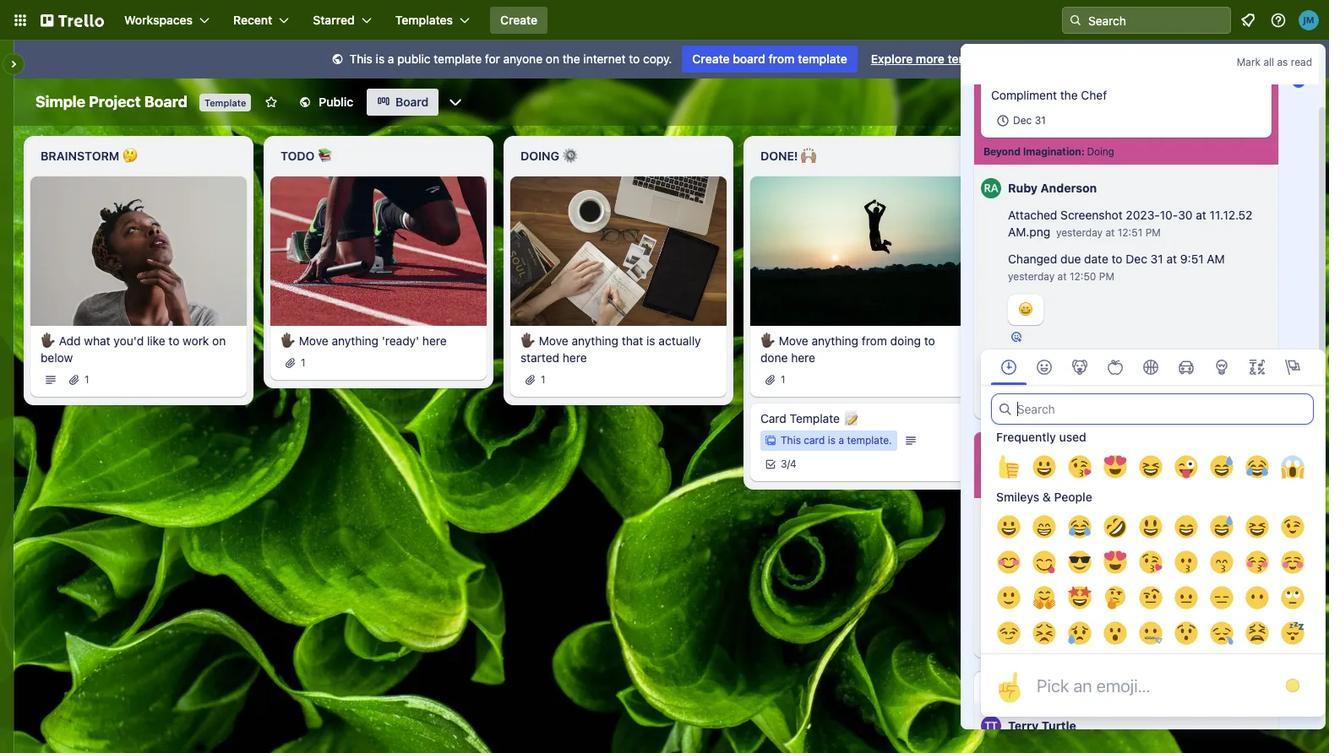 Task type: describe. For each thing, give the bounding box(es) containing it.
simple
[[35, 93, 85, 111]]

like
[[147, 333, 165, 348]]

0 vertical spatial is
[[376, 52, 385, 66]]

1 vertical spatial an
[[1073, 676, 1092, 696]]

✋🏿 move anything 'ready' here
[[281, 333, 447, 348]]

board inside 'link'
[[396, 95, 429, 109]]

yesterday inside "yesterday at 9:46 am"
[[1174, 618, 1220, 631]]

public button
[[288, 89, 363, 116]]

create instagram link
[[981, 439, 1272, 471]]

beyond imagination link for compliment
[[983, 145, 1081, 159]]

imagination for instagram
[[1023, 479, 1081, 492]]

am inside changed due date to dec 31 at 9:51 am yesterday at 12:50 pm
[[1207, 252, 1225, 266]]

0 horizontal spatial here
[[422, 333, 447, 348]]

create for create instagram
[[991, 449, 1027, 463]]

simple project board
[[35, 93, 188, 111]]

that inside i have added an image that will surely attract the youth vote!
[[1144, 548, 1165, 563]]

1 template from the left
[[434, 52, 482, 66]]

beyond imagination : doing
[[983, 145, 1114, 158]]

0 horizontal spatial from
[[768, 52, 795, 66]]

doing
[[520, 149, 559, 163]]

1 for ✋🏿 move anything that is actually started here
[[541, 373, 545, 386]]

dec inside changed due date to dec 31 at 9:51 am yesterday at 12:50 pm
[[1126, 252, 1147, 266]]

beyond for compliment
[[983, 145, 1020, 158]]

3
[[781, 458, 787, 470]]

grinning image
[[1018, 302, 1033, 317]]

yesterday down screenshot
[[1056, 226, 1103, 239]]

image
[[1107, 548, 1140, 563]]

0 vertical spatial 31
[[1035, 114, 1046, 127]]

Search search field
[[991, 394, 1314, 425]]

started
[[520, 350, 559, 365]]

templates
[[948, 52, 1003, 66]]

terry turtle for terry turtle button under pick
[[1008, 719, 1076, 733]]

2023-
[[1126, 208, 1160, 222]]

🤔
[[122, 149, 138, 163]]

screenshot
[[1061, 208, 1123, 222]]

create board from template
[[692, 52, 847, 66]]

2 horizontal spatial the
[[1060, 88, 1078, 102]]

at left 9:51
[[1166, 252, 1177, 266]]

actually
[[659, 333, 701, 348]]

anything for from
[[812, 333, 858, 348]]

move for ✋🏿 move anything 'ready' here
[[299, 333, 328, 348]]

from inside ✋🏿 move anything from doing to done here
[[862, 333, 887, 348]]

pick
[[1037, 676, 1069, 696]]

board link
[[367, 89, 439, 116]]

you'd
[[114, 333, 144, 348]]

jeremy miller (jeremymiller198) image
[[1299, 10, 1319, 30]]

at inside added you yesterday at 9:54 am
[[1122, 396, 1131, 409]]

anything for 'ready'
[[332, 333, 379, 348]]

DOING ⚙️ text field
[[510, 143, 727, 170]]

mark all as read
[[1237, 56, 1312, 68]]

templates
[[395, 13, 453, 27]]

🙌🏽
[[801, 149, 816, 163]]

add
[[59, 333, 81, 348]]

public
[[319, 95, 353, 109]]

card
[[804, 434, 825, 447]]

ruby anderson
[[1008, 181, 1097, 195]]

emoji…
[[1096, 676, 1150, 696]]

at left 12:51
[[1106, 226, 1115, 239]]

am inside "yesterday at 9:46 am"
[[1008, 635, 1024, 648]]

1 for ✋🏿 move anything from doing to done here
[[781, 373, 785, 386]]

am inside terry turtle yesterday at 9:49 am
[[1169, 516, 1185, 529]]

this for this card is a template.
[[781, 434, 801, 447]]

'ready'
[[382, 333, 419, 348]]

compliment
[[991, 88, 1057, 102]]

customize views image
[[447, 94, 464, 111]]

here for ✋🏿 move anything that is actually started here
[[563, 350, 587, 365]]

terry for terry turtle button under workspace
[[1008, 719, 1039, 733]]

am inside added you yesterday at 9:54 am
[[1159, 396, 1175, 409]]

at inside screenshot 2023-10-30 at 11.12.52 am.png
[[1196, 208, 1206, 222]]

public
[[397, 52, 431, 66]]

✋🏿 move anything 'ready' here link
[[281, 333, 477, 350]]

TODO 📚 text field
[[270, 143, 487, 170]]

will
[[1168, 548, 1186, 563]]

ruby anderson button up 2023-
[[974, 165, 1278, 205]]

brainstorm
[[41, 149, 119, 163]]

create button
[[490, 7, 548, 34]]

/
[[787, 458, 790, 470]]

📚
[[318, 149, 333, 163]]

yesterday at 12:51 pm
[[1056, 226, 1161, 239]]

read
[[1291, 56, 1312, 68]]

✋🏿 move anything from doing to done here link
[[760, 333, 956, 366]]

beyond imagination link for create
[[983, 479, 1081, 493]]

media
[[1118, 479, 1146, 492]]

0 notifications image
[[1238, 10, 1258, 30]]

✋🏿 move anything that is actually started here
[[520, 333, 701, 365]]

date
[[1084, 252, 1108, 266]]

attached for attached
[[1008, 208, 1061, 222]]

yesterday inside changed due date to dec 31 at 9:51 am yesterday at 12:50 pm
[[1008, 270, 1055, 283]]

work
[[183, 333, 209, 348]]

terry turtle (terryturtle) image for terry turtle button under pick
[[981, 714, 1001, 739]]

12:51
[[1118, 226, 1143, 239]]

back to home image
[[41, 7, 104, 34]]

DONE! 🙌🏽 text field
[[750, 143, 967, 170]]

✋🏿 move anything from doing to done here
[[760, 333, 935, 365]]

board inside text field
[[144, 93, 188, 111]]

below
[[41, 350, 73, 365]]

workspaces button
[[114, 7, 220, 34]]

1 vertical spatial a
[[838, 434, 844, 447]]

social
[[1087, 479, 1115, 492]]

todo 📚
[[281, 149, 333, 163]]

explore more templates
[[871, 52, 1003, 66]]

starred button
[[303, 7, 382, 34]]

added
[[1008, 395, 1044, 409]]

to inside ✋🏿 move anything from doing to done here
[[924, 333, 935, 348]]

surely
[[1189, 548, 1222, 563]]

9:49
[[1144, 516, 1166, 529]]

mark all as read button
[[1237, 54, 1312, 71]]

attract
[[1225, 548, 1261, 563]]

internet
[[583, 52, 626, 66]]

done
[[760, 350, 788, 365]]

brainstorm 🤔
[[41, 149, 138, 163]]

Board name text field
[[27, 89, 196, 116]]

an inside i have added an image that will surely attract the youth vote!
[[1091, 548, 1104, 563]]

for
[[485, 52, 500, 66]]

done! 🙌🏽
[[760, 149, 816, 163]]

1 for ✋🏿 move anything 'ready' here
[[301, 356, 306, 369]]

0 horizontal spatial the
[[563, 52, 580, 66]]

jeremy
[[1006, 680, 1046, 695]]

doing ⚙️
[[520, 149, 578, 163]]

on for anyone
[[546, 52, 559, 66]]

card template 📝 link
[[760, 410, 956, 427]]

jeremy miller's workspace
[[1006, 680, 1151, 695]]

more
[[916, 52, 945, 66]]

terry turtle yesterday at 9:49 am
[[1008, 515, 1185, 529]]

explore
[[871, 52, 913, 66]]

terry turtle button down workspace
[[974, 703, 1278, 744]]

this card is a template.
[[781, 434, 892, 447]]

open information menu image
[[1270, 12, 1287, 29]]

changed
[[1008, 252, 1057, 266]]

terry turtle button up "you"
[[1008, 368, 1076, 382]]

✋🏿 move anything that is actually started here link
[[520, 333, 717, 366]]

have
[[1024, 548, 1050, 563]]

yesterday inside added you yesterday at 9:54 am
[[1072, 396, 1119, 409]]

pick an emoji…
[[1037, 676, 1150, 696]]



Task type: locate. For each thing, give the bounding box(es) containing it.
an up the vote!
[[1091, 548, 1104, 563]]

templates button
[[385, 7, 480, 34]]

beyond imagination link down dec 31
[[983, 145, 1081, 159]]

3 / 4
[[781, 458, 797, 470]]

added you yesterday at 9:54 am
[[1008, 395, 1175, 409]]

1 vertical spatial is
[[646, 333, 655, 348]]

3 terry from the top
[[1008, 719, 1039, 733]]

terry turtle button down pick
[[1008, 719, 1076, 733]]

anything inside ✋🏿 move anything from doing to done here
[[812, 333, 858, 348]]

2 vertical spatial turtle
[[1042, 719, 1076, 733]]

the
[[563, 52, 580, 66], [1060, 88, 1078, 102], [1018, 565, 1036, 580]]

starred
[[313, 13, 355, 27]]

to inside changed due date to dec 31 at 9:51 am yesterday at 12:50 pm
[[1112, 252, 1123, 266]]

2 terry turtle from the top
[[1008, 719, 1076, 733]]

template left star or unstar board icon
[[204, 97, 246, 108]]

that
[[622, 333, 643, 348], [1144, 548, 1165, 563]]

✋🏿 add what you'd like to work on below
[[41, 333, 226, 365]]

0 horizontal spatial move
[[299, 333, 328, 348]]

doing
[[1087, 145, 1114, 158]]

1 horizontal spatial that
[[1144, 548, 1165, 563]]

1 horizontal spatial move
[[539, 333, 568, 348]]

here right done
[[791, 350, 815, 365]]

0 horizontal spatial that
[[622, 333, 643, 348]]

1 vertical spatial on
[[212, 333, 226, 348]]

screenshot 2023-10-30 at 11.12.52 am.png
[[1008, 208, 1253, 239]]

terry right terry turtle (terryturtle) image
[[1008, 515, 1039, 529]]

terry up added
[[1008, 368, 1039, 382]]

attached have a good day.gif
[[1008, 617, 1168, 631]]

1 vertical spatial the
[[1060, 88, 1078, 102]]

1 ✋🏿 from the left
[[41, 333, 56, 348]]

1 vertical spatial attached
[[1008, 617, 1057, 631]]

1 horizontal spatial the
[[1018, 565, 1036, 580]]

dec 31
[[1013, 114, 1046, 127]]

trello inspiration (inspiringtaco) image
[[1264, 90, 1288, 114]]

turtle up "you"
[[1042, 368, 1076, 382]]

on right work
[[212, 333, 226, 348]]

1 horizontal spatial a
[[838, 434, 844, 447]]

mark
[[1237, 56, 1261, 68]]

1 move from the left
[[299, 333, 328, 348]]

terry turtle up "you"
[[1008, 368, 1076, 382]]

✋🏿 for ✋🏿 add what you'd like to work on below
[[41, 333, 56, 348]]

to right date
[[1112, 252, 1123, 266]]

i
[[1018, 548, 1021, 563]]

at inside terry turtle yesterday at 9:49 am
[[1131, 516, 1141, 529]]

terry for terry turtle button over '9:54'
[[1008, 368, 1039, 382]]

pm down 2023-
[[1145, 226, 1161, 239]]

1 horizontal spatial anything
[[572, 333, 619, 348]]

compliment the chef
[[991, 88, 1107, 102]]

board
[[733, 52, 765, 66]]

1 vertical spatial dec
[[1126, 252, 1147, 266]]

2 attached from the top
[[1008, 617, 1057, 631]]

3 anything from the left
[[812, 333, 858, 348]]

primary element
[[0, 0, 1329, 41]]

sm image
[[329, 52, 346, 68]]

beyond imagination : social media
[[983, 479, 1146, 492]]

all
[[1264, 56, 1274, 68]]

1 horizontal spatial 31
[[1151, 252, 1163, 266]]

doing
[[890, 333, 921, 348]]

at right 30
[[1196, 208, 1206, 222]]

0 horizontal spatial anything
[[332, 333, 379, 348]]

that inside "✋🏿 move anything that is actually started here"
[[622, 333, 643, 348]]

imagination up ruby anderson
[[1023, 145, 1081, 158]]

as
[[1277, 56, 1288, 68]]

this
[[349, 52, 373, 66], [781, 434, 801, 447]]

1 terry turtle from the top
[[1008, 368, 1076, 382]]

to left copy.
[[629, 52, 640, 66]]

terry turtle for terry turtle button over "you"
[[1008, 368, 1076, 382]]

is left actually
[[646, 333, 655, 348]]

2 ✋🏿 from the left
[[281, 333, 296, 348]]

chef
[[1081, 88, 1107, 102]]

beyond up ruby anderson (rubyanderson7) 'image'
[[983, 145, 1020, 158]]

2 horizontal spatial anything
[[812, 333, 858, 348]]

this left card
[[781, 434, 801, 447]]

pm down date
[[1099, 270, 1114, 283]]

is left public
[[376, 52, 385, 66]]

on right 'anyone'
[[546, 52, 559, 66]]

9:54
[[1134, 396, 1156, 409]]

1 horizontal spatial board
[[396, 95, 429, 109]]

0 horizontal spatial on
[[212, 333, 226, 348]]

a for this
[[388, 52, 394, 66]]

is inside "✋🏿 move anything that is actually started here"
[[646, 333, 655, 348]]

yesterday
[[1056, 226, 1103, 239], [1008, 270, 1055, 283], [1072, 396, 1119, 409], [1082, 516, 1129, 529], [1174, 618, 1220, 631]]

1 : from the top
[[1081, 145, 1085, 158]]

this is a public template for anyone on the internet to copy.
[[349, 52, 672, 66]]

the left internet
[[563, 52, 580, 66]]

done!
[[760, 149, 798, 163]]

1 horizontal spatial here
[[563, 350, 587, 365]]

here inside ✋🏿 move anything from doing to done here
[[791, 350, 815, 365]]

1 down done
[[781, 373, 785, 386]]

you
[[1047, 395, 1066, 409]]

terry turtle button up '9:54'
[[974, 351, 1278, 392]]

0 vertical spatial :
[[1081, 145, 1085, 158]]

create inside button
[[500, 13, 538, 27]]

✋🏿 inside ✋🏿 move anything 'ready' here link
[[281, 333, 296, 348]]

ruby anderson button
[[974, 165, 1278, 205], [1008, 181, 1097, 195]]

0 vertical spatial create
[[500, 13, 538, 27]]

0 vertical spatial terry turtle (terryturtle) image
[[981, 362, 1001, 388]]

📝
[[843, 411, 858, 426]]

11.12.52
[[1210, 208, 1253, 222]]

:
[[1081, 145, 1085, 158], [1081, 479, 1085, 492]]

: for the
[[1081, 145, 1085, 158]]

on
[[546, 52, 559, 66], [212, 333, 226, 348]]

0 horizontal spatial board
[[144, 93, 188, 111]]

0 vertical spatial a
[[388, 52, 394, 66]]

attached for attached have a good day.gif
[[1008, 617, 1057, 631]]

1 horizontal spatial pm
[[1145, 226, 1161, 239]]

beyond imagination link
[[983, 145, 1081, 159], [983, 479, 1081, 493]]

3 move from the left
[[779, 333, 808, 348]]

2 vertical spatial the
[[1018, 565, 1036, 580]]

2 turtle from the top
[[1042, 515, 1076, 529]]

todo
[[281, 149, 315, 163]]

1 vertical spatial terry turtle
[[1008, 719, 1076, 733]]

1 beyond from the top
[[983, 145, 1020, 158]]

here right 'ready'
[[422, 333, 447, 348]]

am up jeremy
[[1008, 635, 1024, 648]]

on for work
[[212, 333, 226, 348]]

1 vertical spatial template
[[790, 411, 840, 426]]

terry turtle (terryturtle) image for terry turtle button over "you"
[[981, 362, 1001, 388]]

that left 'will'
[[1144, 548, 1165, 563]]

from
[[768, 52, 795, 66], [862, 333, 887, 348]]

beyond up terry turtle (terryturtle) image
[[983, 479, 1020, 492]]

template
[[434, 52, 482, 66], [798, 52, 847, 66]]

project
[[89, 93, 141, 111]]

1 vertical spatial create
[[692, 52, 730, 66]]

0 horizontal spatial template
[[204, 97, 246, 108]]

this right sm image
[[349, 52, 373, 66]]

from left the doing
[[862, 333, 887, 348]]

here for ✋🏿 move anything from doing to done here
[[791, 350, 815, 365]]

show menu image
[[1298, 94, 1315, 111]]

0 vertical spatial the
[[563, 52, 580, 66]]

2 beyond imagination link from the top
[[983, 479, 1081, 493]]

0 vertical spatial turtle
[[1042, 368, 1076, 382]]

4
[[790, 458, 797, 470]]

0 vertical spatial on
[[546, 52, 559, 66]]

1 horizontal spatial on
[[546, 52, 559, 66]]

3 turtle from the top
[[1042, 719, 1076, 733]]

create left board
[[692, 52, 730, 66]]

attached left the have
[[1008, 617, 1057, 631]]

a right the have
[[1091, 617, 1098, 631]]

vote!
[[1073, 565, 1100, 580]]

1 horizontal spatial dec
[[1126, 252, 1147, 266]]

30
[[1178, 208, 1193, 222]]

am right 9:51
[[1207, 252, 1225, 266]]

yesterday inside terry turtle yesterday at 9:49 am
[[1082, 516, 1129, 529]]

terry turtle down pick
[[1008, 719, 1076, 733]]

✋🏿 inside ✋🏿 add what you'd like to work on below
[[41, 333, 56, 348]]

due
[[1060, 252, 1081, 266]]

at left the 9:49
[[1131, 516, 1141, 529]]

1 terry from the top
[[1008, 368, 1039, 382]]

✋🏿
[[41, 333, 56, 348], [281, 333, 296, 348], [520, 333, 536, 348], [760, 333, 776, 348]]

2 : from the top
[[1081, 479, 1085, 492]]

pm inside changed due date to dec 31 at 9:51 am yesterday at 12:50 pm
[[1099, 270, 1114, 283]]

0 vertical spatial terry
[[1008, 368, 1039, 382]]

a
[[388, 52, 394, 66], [838, 434, 844, 447], [1091, 617, 1098, 631]]

dmugisha (dmugisha) image
[[1242, 90, 1266, 114]]

: left the social
[[1081, 479, 1085, 492]]

1 vertical spatial beyond imagination link
[[983, 479, 1081, 493]]

imagination down instagram
[[1023, 479, 1081, 492]]

2 move from the left
[[539, 333, 568, 348]]

terry turtle (terryturtle) image
[[981, 362, 1001, 388], [981, 714, 1001, 739]]

turtle
[[1042, 368, 1076, 382], [1042, 515, 1076, 529], [1042, 719, 1076, 733]]

to right the like
[[168, 333, 179, 348]]

1 vertical spatial that
[[1144, 548, 1165, 563]]

turtle for terry turtle button under pick
[[1042, 719, 1076, 733]]

2 vertical spatial create
[[991, 449, 1027, 463]]

2 terry from the top
[[1008, 515, 1039, 529]]

BRAINSTORM 🤔 text field
[[30, 143, 247, 170]]

recent button
[[223, 7, 299, 34]]

at left '9:54'
[[1122, 396, 1131, 409]]

template inside create board from template link
[[798, 52, 847, 66]]

turtle for terry turtle button over "you"
[[1042, 368, 1076, 382]]

a down 📝
[[838, 434, 844, 447]]

0 horizontal spatial a
[[388, 52, 394, 66]]

0 vertical spatial template
[[204, 97, 246, 108]]

1 vertical spatial imagination
[[1023, 479, 1081, 492]]

1 vertical spatial pm
[[1099, 270, 1114, 283]]

0 vertical spatial terry turtle
[[1008, 368, 1076, 382]]

template left for
[[434, 52, 482, 66]]

card template 📝
[[760, 411, 858, 426]]

1 down ✋🏿 move anything 'ready' here
[[301, 356, 306, 369]]

Search field
[[1082, 8, 1230, 33]]

2 template from the left
[[798, 52, 847, 66]]

✋🏿 for ✋🏿 move anything from doing to done here
[[760, 333, 776, 348]]

0 horizontal spatial dec
[[1013, 114, 1032, 127]]

attached up am.png
[[1008, 208, 1061, 222]]

9:51
[[1180, 252, 1204, 266]]

0 vertical spatial beyond imagination link
[[983, 145, 1081, 159]]

31 left 9:51
[[1151, 252, 1163, 266]]

board right project
[[144, 93, 188, 111]]

explore more templates link
[[861, 46, 1013, 73]]

that left actually
[[622, 333, 643, 348]]

1 horizontal spatial template
[[798, 52, 847, 66]]

1 imagination from the top
[[1023, 145, 1081, 158]]

at down due
[[1057, 270, 1067, 283]]

0 vertical spatial attached
[[1008, 208, 1061, 222]]

turtle down miller's
[[1042, 719, 1076, 733]]

1 vertical spatial from
[[862, 333, 887, 348]]

0 vertical spatial beyond
[[983, 145, 1020, 158]]

beyond for create
[[983, 479, 1020, 492]]

1 vertical spatial terry
[[1008, 515, 1039, 529]]

am right '9:54'
[[1159, 396, 1175, 409]]

the down i
[[1018, 565, 1036, 580]]

create up 'anyone'
[[500, 13, 538, 27]]

1 beyond imagination link from the top
[[983, 145, 1081, 159]]

✋🏿 inside ✋🏿 move anything from doing to done here
[[760, 333, 776, 348]]

yesterday down the social
[[1082, 516, 1129, 529]]

dec down "compliment"
[[1013, 114, 1032, 127]]

10-
[[1160, 208, 1178, 222]]

0 vertical spatial dec
[[1013, 114, 1032, 127]]

0 vertical spatial imagination
[[1023, 145, 1081, 158]]

at inside "yesterday at 9:46 am"
[[1223, 618, 1232, 631]]

at left 9:46
[[1223, 618, 1232, 631]]

to
[[629, 52, 640, 66], [1112, 252, 1123, 266], [168, 333, 179, 348], [924, 333, 935, 348]]

an
[[1091, 548, 1104, 563], [1073, 676, 1092, 696]]

✋🏿 for ✋🏿 move anything that is actually started here
[[520, 333, 536, 348]]

to inside ✋🏿 add what you'd like to work on below
[[168, 333, 179, 348]]

the left the chef on the top right
[[1060, 88, 1078, 102]]

1 horizontal spatial is
[[646, 333, 655, 348]]

terry turtle (terryturtle) image
[[981, 509, 1001, 535]]

ruby anderson (rubyanderson7) image
[[981, 176, 1001, 201]]

0 vertical spatial pm
[[1145, 226, 1161, 239]]

workspaces
[[124, 13, 193, 27]]

here
[[422, 333, 447, 348], [563, 350, 587, 365], [791, 350, 815, 365]]

2 horizontal spatial move
[[779, 333, 808, 348]]

1 vertical spatial this
[[781, 434, 801, 447]]

0 horizontal spatial 31
[[1035, 114, 1046, 127]]

31 down compliment the chef
[[1035, 114, 1046, 127]]

a for attached
[[1091, 617, 1098, 631]]

on inside ✋🏿 add what you'd like to work on below
[[212, 333, 226, 348]]

1 vertical spatial 31
[[1151, 252, 1163, 266]]

template
[[204, 97, 246, 108], [790, 411, 840, 426]]

3 ✋🏿 from the left
[[520, 333, 536, 348]]

2 vertical spatial terry
[[1008, 719, 1039, 733]]

2 beyond from the top
[[983, 479, 1020, 492]]

0 vertical spatial that
[[622, 333, 643, 348]]

1
[[301, 356, 306, 369], [84, 373, 89, 386], [541, 373, 545, 386], [781, 373, 785, 386]]

card
[[760, 411, 787, 426]]

ruby anderson button down beyond imagination : doing
[[1008, 181, 1097, 195]]

0 vertical spatial from
[[768, 52, 795, 66]]

to right the doing
[[924, 333, 935, 348]]

youth
[[1039, 565, 1070, 580]]

ruby
[[1008, 181, 1038, 195]]

1 attached from the top
[[1008, 208, 1061, 222]]

1 horizontal spatial template
[[790, 411, 840, 426]]

an right pick
[[1073, 676, 1092, 696]]

1 vertical spatial :
[[1081, 479, 1085, 492]]

1 vertical spatial terry turtle (terryturtle) image
[[981, 714, 1001, 739]]

2 horizontal spatial here
[[791, 350, 815, 365]]

0 vertical spatial an
[[1091, 548, 1104, 563]]

from right board
[[768, 52, 795, 66]]

✋🏿 inside "✋🏿 move anything that is actually started here"
[[520, 333, 536, 348]]

template left "explore" at the top
[[798, 52, 847, 66]]

2 horizontal spatial create
[[991, 449, 1027, 463]]

2 vertical spatial a
[[1091, 617, 1098, 631]]

0 horizontal spatial create
[[500, 13, 538, 27]]

1 horizontal spatial this
[[781, 434, 801, 447]]

create for create
[[500, 13, 538, 27]]

added
[[1053, 548, 1088, 563]]

the inside i have added an image that will surely attract the youth vote!
[[1018, 565, 1036, 580]]

yesterday right "you"
[[1072, 396, 1119, 409]]

2 vertical spatial is
[[828, 434, 836, 447]]

: for instagram
[[1081, 479, 1085, 492]]

: left doing
[[1081, 145, 1085, 158]]

yesterday down changed
[[1008, 270, 1055, 283]]

imagination
[[1023, 145, 1081, 158], [1023, 479, 1081, 492]]

this for this is a public template for anyone on the internet to copy.
[[349, 52, 373, 66]]

0 vertical spatial this
[[349, 52, 373, 66]]

1 vertical spatial turtle
[[1042, 515, 1076, 529]]

day.gif
[[1132, 617, 1168, 631]]

instagram
[[1031, 449, 1085, 463]]

move for ✋🏿 move anything that is actually started here
[[539, 333, 568, 348]]

search image
[[1069, 14, 1082, 27]]

yesterday at 9:46 am
[[1008, 618, 1258, 648]]

move inside ✋🏿 move anything 'ready' here link
[[299, 333, 328, 348]]

1 turtle from the top
[[1042, 368, 1076, 382]]

move inside "✋🏿 move anything that is actually started here"
[[539, 333, 568, 348]]

1 anything from the left
[[332, 333, 379, 348]]

1 horizontal spatial from
[[862, 333, 887, 348]]

4 ✋🏿 from the left
[[760, 333, 776, 348]]

board
[[144, 93, 188, 111], [396, 95, 429, 109]]

anything for that
[[572, 333, 619, 348]]

is right card
[[828, 434, 836, 447]]

1 horizontal spatial create
[[692, 52, 730, 66]]

am right the 9:49
[[1169, 516, 1185, 529]]

dec down 12:51
[[1126, 252, 1147, 266]]

2 horizontal spatial a
[[1091, 617, 1098, 631]]

star or unstar board image
[[265, 95, 278, 109]]

terry down jeremy
[[1008, 719, 1039, 733]]

2 imagination from the top
[[1023, 479, 1081, 492]]

move inside ✋🏿 move anything from doing to done here
[[779, 333, 808, 348]]

create board from template link
[[682, 46, 857, 73]]

copy.
[[643, 52, 672, 66]]

terry turtle button up have
[[1008, 515, 1076, 529]]

✋🏿 add what you'd like to work on below link
[[41, 333, 237, 366]]

0 horizontal spatial pm
[[1099, 270, 1114, 283]]

here right "started"
[[563, 350, 587, 365]]

board down public
[[396, 95, 429, 109]]

move for ✋🏿 move anything from doing to done here
[[779, 333, 808, 348]]

yesterday right day.gif
[[1174, 618, 1220, 631]]

0 horizontal spatial is
[[376, 52, 385, 66]]

1 terry turtle (terryturtle) image from the top
[[981, 362, 1001, 388]]

template up card
[[790, 411, 840, 426]]

✋🏿 for ✋🏿 move anything 'ready' here
[[281, 333, 296, 348]]

anderson
[[1041, 181, 1097, 195]]

create left instagram
[[991, 449, 1027, 463]]

1 vertical spatial beyond
[[983, 479, 1020, 492]]

terry turtle
[[1008, 368, 1076, 382], [1008, 719, 1076, 733]]

turtle up added at the bottom of the page
[[1042, 515, 1076, 529]]

imagination for the
[[1023, 145, 1081, 158]]

0 horizontal spatial template
[[434, 52, 482, 66]]

create for create board from template
[[692, 52, 730, 66]]

2 terry turtle (terryturtle) image from the top
[[981, 714, 1001, 739]]

beyond imagination link down create instagram
[[983, 479, 1081, 493]]

2 anything from the left
[[572, 333, 619, 348]]

here inside "✋🏿 move anything that is actually started here"
[[563, 350, 587, 365]]

1 down "started"
[[541, 373, 545, 386]]

1 down what
[[84, 373, 89, 386]]

2 horizontal spatial is
[[828, 434, 836, 447]]

create
[[500, 13, 538, 27], [692, 52, 730, 66], [991, 449, 1027, 463]]

0 horizontal spatial this
[[349, 52, 373, 66]]

31 inside changed due date to dec 31 at 9:51 am yesterday at 12:50 pm
[[1151, 252, 1163, 266]]

anything inside "✋🏿 move anything that is actually started here"
[[572, 333, 619, 348]]

a left public
[[388, 52, 394, 66]]



Task type: vqa. For each thing, say whether or not it's contained in the screenshot.
This to the left
yes



